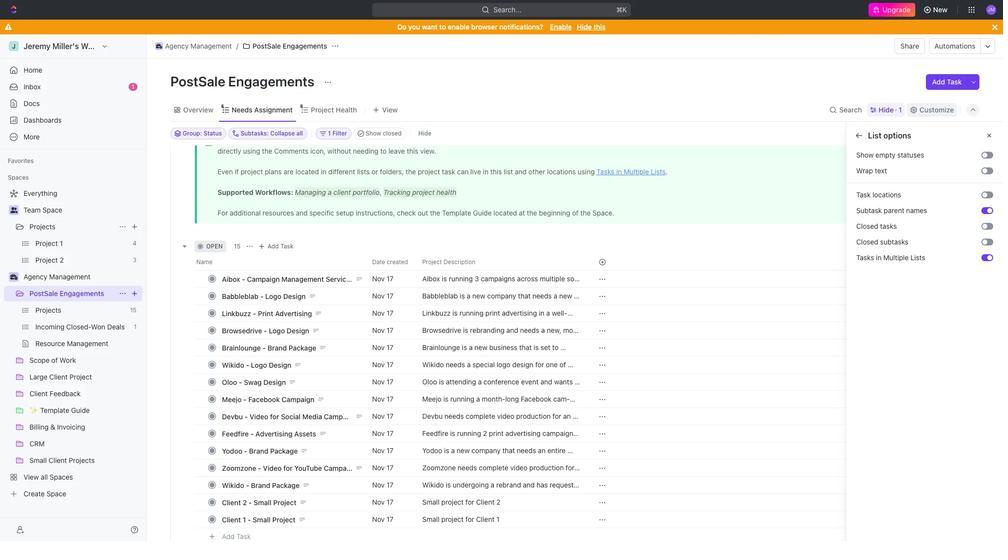Task type: vqa. For each thing, say whether or not it's contained in the screenshot.
1 Filter
yes



Task type: locate. For each thing, give the bounding box(es) containing it.
all inside tree
[[41, 473, 48, 482]]

linkbuzz
[[423, 309, 451, 317], [222, 309, 251, 318]]

design up linkbuzz - print advertising link
[[283, 292, 306, 300]]

name
[[197, 258, 213, 266]]

yodoo down upcoming
[[423, 447, 443, 455]]

search
[[840, 105, 863, 114]]

0 vertical spatial postsale engagements link
[[240, 40, 330, 52]]

- for zoomzone - video for youtube campaign
[[258, 464, 261, 472]]

agency management link down project 2 link
[[24, 269, 141, 285]]

for up 'campaigns'
[[553, 412, 562, 421]]

brand
[[423, 456, 441, 464], [521, 473, 540, 481]]

- for feedfire - advertising assets
[[251, 430, 254, 438]]

won
[[91, 323, 105, 331]]

view inside button
[[382, 105, 398, 114]]

complete for media
[[466, 412, 496, 421]]

1 vertical spatial agency management
[[24, 273, 91, 281]]

✨
[[29, 406, 38, 415]]

1 vertical spatial logo
[[502, 456, 516, 464]]

more down wrap text
[[869, 186, 885, 195]]

1 vertical spatial an
[[538, 447, 546, 455]]

design inside 'link'
[[287, 327, 309, 335]]

- right meejo
[[244, 395, 247, 404]]

oloo - swag design
[[222, 378, 286, 386]]

devbu for devbu needs complete video production for an upcoming social media campaign.
[[423, 412, 443, 421]]

customize up search tasks... text box
[[920, 105, 955, 114]]

hide left this at the top right
[[577, 23, 592, 31]]

hide inside button
[[419, 130, 432, 137]]

hide right closed
[[419, 130, 432, 137]]

billing & invoicing
[[29, 423, 85, 431]]

0 vertical spatial customize
[[920, 105, 955, 114]]

for inside wikido needs a special logo design for one of their sub-brands.
[[536, 361, 545, 369]]

needs assignment up text
[[869, 151, 928, 159]]

awareness.
[[541, 473, 577, 481]]

package inside 'wikido - brand package' link
[[272, 481, 300, 490]]

client up small project for client 1 button
[[477, 498, 495, 507]]

video down facebook at the bottom
[[250, 413, 268, 421]]

all right collapse
[[297, 130, 303, 137]]

small up 'small project for client 1'
[[423, 498, 440, 507]]

1 vertical spatial hide
[[879, 105, 894, 114]]

mod
[[564, 326, 581, 335]]

2 horizontal spatial add task
[[933, 78, 963, 86]]

more for more settings
[[869, 186, 885, 195]]

small inside tree
[[29, 457, 47, 465]]

resource
[[35, 340, 65, 348]]

0 vertical spatial postsale engagements
[[253, 42, 327, 50]]

video
[[498, 412, 515, 421], [511, 464, 528, 472]]

2 horizontal spatial hide
[[879, 105, 894, 114]]

0 horizontal spatial add task
[[222, 533, 251, 541]]

1 closed from the top
[[857, 222, 879, 230]]

0 horizontal spatial and
[[423, 438, 434, 447]]

linkbuzz inside linkbuzz is running print advertising in a well- known magazine and needs content creation.
[[423, 309, 451, 317]]

feedfire is running 2 print advertising campaigns and needs creation of the assets.
[[423, 429, 579, 447]]

a inside zoomzone needs complete video production for a youtube campaign to increase brand awareness.
[[577, 464, 581, 472]]

space inside team space link
[[43, 206, 62, 214]]

team space link
[[24, 202, 141, 218]]

design for browsedrive - logo design
[[287, 327, 309, 335]]

add task up name dropdown button
[[268, 243, 294, 250]]

an inside the yodoo is a new company that needs an entire brand package including logo design.
[[538, 447, 546, 455]]

all up create space
[[41, 473, 48, 482]]

- for linkbuzz - print advertising
[[253, 309, 256, 318]]

1 list options from the top
[[869, 131, 912, 140]]

1 vertical spatial print
[[489, 429, 504, 438]]

date created
[[372, 258, 408, 266]]

complete inside zoomzone needs complete video production for a youtube campaign to increase brand awareness.
[[479, 464, 509, 472]]

1 vertical spatial agency management link
[[24, 269, 141, 285]]

list up task locations
[[869, 170, 880, 179]]

package inside yodoo - brand package link
[[270, 447, 298, 455]]

create
[[24, 490, 45, 498]]

is left rebranding
[[463, 326, 469, 335]]

production up the awareness.
[[530, 464, 564, 472]]

logo inside 'link'
[[269, 327, 285, 335]]

space down view all spaces
[[47, 490, 66, 498]]

in up the creation.
[[539, 309, 545, 317]]

1 horizontal spatial needs assignment
[[869, 151, 928, 159]]

to down the including
[[484, 473, 491, 481]]

brainlounge - brand package
[[222, 344, 316, 352]]

name button
[[195, 255, 367, 270]]

2 up client 1 - small project
[[243, 499, 247, 507]]

feedfire - advertising assets
[[222, 430, 316, 438]]

0 vertical spatial logo
[[497, 361, 511, 369]]

1 vertical spatial running
[[458, 429, 482, 438]]

space inside create space link
[[47, 490, 66, 498]]

0 vertical spatial logo
[[266, 292, 282, 300]]

postsale inside tree
[[29, 289, 58, 298]]

3
[[133, 257, 137, 264]]

0 vertical spatial to
[[440, 23, 446, 31]]

needs inside browsedrive is rebranding and needs a new, mod ern logo.
[[521, 326, 540, 335]]

package inside 'brainlounge - brand package' link
[[289, 344, 316, 352]]

agency inside sidebar navigation
[[24, 273, 47, 281]]

0 vertical spatial business time image
[[156, 44, 162, 49]]

project for small project for client 2
[[442, 498, 464, 507]]

package down 'zoomzone - video for youtube campaign'
[[272, 481, 300, 490]]

1 vertical spatial show
[[857, 151, 874, 159]]

1 vertical spatial brand
[[249, 447, 269, 455]]

brand inside the yodoo is a new company that needs an entire brand package including logo design.
[[423, 456, 441, 464]]

video up wikido - brand package at left bottom
[[263, 464, 282, 472]]

an left the entire at bottom
[[538, 447, 546, 455]]

needs up text
[[869, 151, 889, 159]]

hide
[[577, 23, 592, 31], [879, 105, 894, 114], [419, 130, 432, 137]]

zoomzone for zoomzone - video for youtube campaign
[[222, 464, 256, 472]]

package up 'zoomzone - video for youtube campaign'
[[270, 447, 298, 455]]

show for show closed
[[366, 130, 382, 137]]

0 horizontal spatial business time image
[[10, 274, 17, 280]]

business time image
[[156, 44, 162, 49], [10, 274, 17, 280]]

project 1 link
[[35, 236, 129, 252]]

1 horizontal spatial linkbuzz
[[423, 309, 451, 317]]

production for increase
[[530, 464, 564, 472]]

2 horizontal spatial add task button
[[927, 74, 969, 90]]

client inside button
[[477, 498, 495, 507]]

is inside browsedrive is rebranding and needs a new, mod ern logo.
[[463, 326, 469, 335]]

in
[[877, 254, 882, 262], [539, 309, 545, 317]]

0 horizontal spatial add task button
[[218, 531, 255, 542]]

0 vertical spatial 15
[[234, 243, 241, 250]]

a inside linkbuzz is running print advertising in a well- known magazine and needs content creation.
[[547, 309, 550, 317]]

wikido for wikido - brand package
[[222, 481, 244, 490]]

a up brands.
[[467, 361, 471, 369]]

package for brainlounge - brand package
[[289, 344, 316, 352]]

more settings
[[869, 186, 912, 195]]

project
[[442, 498, 464, 507], [442, 515, 464, 524]]

advertising down babbleblab - logo design link
[[275, 309, 312, 318]]

project health link
[[309, 103, 357, 117]]

video up increase
[[511, 464, 528, 472]]

assignment up subtasks: collapse all
[[254, 105, 293, 114]]

needs up subtasks: at the top of the page
[[232, 105, 253, 114]]

feedfire is running 2 print advertising campaigns and needs creation of the assets. button
[[417, 425, 587, 447]]

needs inside wikido needs a special logo design for one of their sub-brands.
[[446, 361, 465, 369]]

names
[[907, 206, 928, 215]]

running
[[460, 309, 484, 317], [458, 429, 482, 438]]

wrap text button
[[853, 163, 982, 179]]

1 horizontal spatial of
[[485, 438, 492, 447]]

project inside dropdown button
[[423, 258, 442, 266]]

0 vertical spatial project
[[442, 498, 464, 507]]

complete up media
[[466, 412, 496, 421]]

meejo - facebook campaign link
[[220, 392, 365, 407]]

more down dashboards
[[24, 133, 40, 141]]

is inside linkbuzz is running print advertising in a well- known magazine and needs content creation.
[[453, 309, 458, 317]]

complete
[[466, 412, 496, 421], [479, 464, 509, 472]]

logo up brainlounge - brand package
[[269, 327, 285, 335]]

task locations
[[857, 191, 902, 199]]

1 horizontal spatial status
[[966, 242, 984, 250]]

logo up oloo - swag design
[[251, 361, 267, 369]]

linkbuzz down babbleblab
[[222, 309, 251, 318]]

devbu inside devbu needs complete video production for an upcoming social media campaign.
[[423, 412, 443, 421]]

automations
[[935, 42, 976, 50]]

agency management inside tree
[[24, 273, 91, 281]]

1 horizontal spatial customize
[[920, 105, 955, 114]]

tree
[[4, 186, 143, 502]]

projects link up incoming closed-won deals
[[35, 303, 126, 318]]

running inside linkbuzz is running print advertising in a well- known magazine and needs content creation.
[[460, 309, 484, 317]]

spaces down small client projects
[[50, 473, 73, 482]]

work
[[60, 356, 76, 365]]

subtask parent names
[[857, 206, 928, 215]]

2 vertical spatial postsale engagements
[[29, 289, 104, 298]]

group:
[[183, 130, 202, 137]]

advertising
[[275, 309, 312, 318], [256, 430, 293, 438]]

design
[[283, 292, 306, 300], [287, 327, 309, 335], [269, 361, 292, 369], [264, 378, 286, 386]]

1 vertical spatial production
[[530, 464, 564, 472]]

feedfire for feedfire - advertising assets
[[222, 430, 249, 438]]

logo.
[[435, 335, 451, 344]]

1 horizontal spatial an
[[564, 412, 571, 421]]

yodoo down feedfire - advertising assets
[[222, 447, 243, 455]]

show inside button
[[857, 151, 874, 159]]

small down crm
[[29, 457, 47, 465]]

production for campaign.
[[517, 412, 551, 421]]

enable
[[550, 23, 572, 31]]

zoomzone down yodoo - brand package
[[222, 464, 256, 472]]

logo for babbleblab
[[266, 292, 282, 300]]

an up 'campaigns'
[[564, 412, 571, 421]]

task up subtask
[[857, 191, 872, 199]]

1 vertical spatial status
[[966, 242, 984, 250]]

0 horizontal spatial feedfire
[[222, 430, 249, 438]]

1 vertical spatial add task button
[[256, 241, 298, 253]]

agency management down project 2
[[24, 273, 91, 281]]

0 vertical spatial options
[[884, 131, 912, 140]]

is for yodoo
[[444, 447, 450, 455]]

client down client 2 - small project
[[222, 516, 241, 524]]

project down scope of work link
[[70, 373, 92, 381]]

projects down 'crm' link
[[69, 457, 95, 465]]

project left "description"
[[423, 258, 442, 266]]

0 horizontal spatial 15
[[130, 307, 137, 314]]

1 vertical spatial project
[[442, 515, 464, 524]]

view up create
[[24, 473, 39, 482]]

0 horizontal spatial status
[[204, 130, 222, 137]]

is up magazine
[[453, 309, 458, 317]]

2 down project 1
[[60, 256, 64, 264]]

1 horizontal spatial brand
[[521, 473, 540, 481]]

video inside zoomzone - video for youtube campaign link
[[263, 464, 282, 472]]

0 horizontal spatial more
[[24, 133, 40, 141]]

options up more settings
[[882, 170, 906, 179]]

- down browsedrive - logo design
[[263, 344, 266, 352]]

postsale engagements link right '/' on the left top of the page
[[240, 40, 330, 52]]

small for small project for client 2
[[423, 498, 440, 507]]

customize for customize
[[920, 105, 955, 114]]

1 vertical spatial add task
[[268, 243, 294, 250]]

0 vertical spatial running
[[460, 309, 484, 317]]

0 vertical spatial add task
[[933, 78, 963, 86]]

scope of work
[[29, 356, 76, 365]]

- for meejo - facebook campaign
[[244, 395, 247, 404]]

agency
[[165, 42, 189, 50], [24, 273, 47, 281]]

1 vertical spatial to
[[484, 473, 491, 481]]

design up 'brainlounge - brand package' link
[[287, 327, 309, 335]]

- right aibox
[[242, 275, 245, 283]]

print inside feedfire is running 2 print advertising campaigns and needs creation of the assets.
[[489, 429, 504, 438]]

hide for hide
[[419, 130, 432, 137]]

scope
[[29, 356, 50, 365]]

0 vertical spatial hide
[[577, 23, 592, 31]]

1 horizontal spatial zoomzone
[[423, 464, 456, 472]]

jm button
[[984, 2, 1000, 18]]

0 vertical spatial advertising
[[502, 309, 537, 317]]

0 horizontal spatial linkbuzz
[[222, 309, 251, 318]]

client 2 - small project link
[[220, 496, 365, 510]]

0 horizontal spatial an
[[538, 447, 546, 455]]

brands.
[[454, 370, 478, 378]]

project for small project for client 1
[[442, 515, 464, 524]]

campaign
[[451, 473, 482, 481]]

browsedrive is rebranding and needs a new, mod ern logo.
[[423, 326, 581, 344]]

1 horizontal spatial postsale
[[171, 73, 226, 89]]

jeremy miller's workspace, , element
[[9, 41, 19, 51]]

running inside feedfire is running 2 print advertising campaigns and needs creation of the assets.
[[458, 429, 482, 438]]

customize for customize list
[[857, 131, 897, 140]]

that
[[503, 447, 515, 455]]

yodoo inside the yodoo is a new company that needs an entire brand package including logo design.
[[423, 447, 443, 455]]

needs assignment up subtasks: at the top of the page
[[232, 105, 293, 114]]

project up 'small project for client 1'
[[442, 498, 464, 507]]

advertising inside linkbuzz is running print advertising in a well- known magazine and needs content creation.
[[502, 309, 537, 317]]

agency management link left '/' on the left top of the page
[[153, 40, 235, 52]]

logo for wikido
[[251, 361, 267, 369]]

2 inside small project for client 2 button
[[497, 498, 501, 507]]

advertising up content
[[502, 309, 537, 317]]

linkbuzz up 'known'
[[423, 309, 451, 317]]

yodoo - brand package link
[[220, 444, 365, 458]]

project inside button
[[442, 498, 464, 507]]

a inside the yodoo is a new company that needs an entire brand package including logo design.
[[451, 447, 455, 455]]

running up magazine
[[460, 309, 484, 317]]

2 horizontal spatial add
[[933, 78, 946, 86]]

show inside dropdown button
[[366, 130, 382, 137]]

1 horizontal spatial all
[[297, 130, 303, 137]]

2 vertical spatial brand
[[251, 481, 270, 490]]

assignment up wrap text button
[[891, 151, 928, 159]]

video for devbu
[[250, 413, 268, 421]]

browsedrive for browsedrive is rebranding and needs a new, mod ern logo.
[[423, 326, 462, 335]]

2 list options from the top
[[869, 170, 906, 179]]

brand down browsedrive - logo design
[[268, 344, 287, 352]]

browsedrive inside browsedrive is rebranding and needs a new, mod ern logo.
[[423, 326, 462, 335]]

production inside zoomzone needs complete video production for a youtube campaign to increase brand awareness.
[[530, 464, 564, 472]]

more inside button
[[869, 186, 885, 195]]

feedfire for feedfire is running 2 print advertising campaigns and needs creation of the assets.
[[423, 429, 449, 438]]

youtube
[[295, 464, 322, 472], [423, 473, 450, 481]]

new
[[934, 5, 948, 14]]

billing & invoicing link
[[29, 420, 141, 435]]

project inside button
[[442, 515, 464, 524]]

list options button
[[853, 167, 998, 183]]

project
[[311, 105, 334, 114], [35, 239, 58, 248], [35, 256, 58, 264], [423, 258, 442, 266], [70, 373, 92, 381], [273, 499, 297, 507], [273, 516, 296, 524]]

small inside button
[[423, 498, 440, 507]]

video for increase
[[511, 464, 528, 472]]

postsale down project 2
[[29, 289, 58, 298]]

browsedrive inside 'link'
[[222, 327, 262, 335]]

feedfire inside feedfire is running 2 print advertising campaigns and needs creation of the assets.
[[423, 429, 449, 438]]

2 vertical spatial add task button
[[218, 531, 255, 542]]

of
[[51, 356, 58, 365], [560, 361, 566, 369], [485, 438, 492, 447]]

add up name dropdown button
[[268, 243, 279, 250]]

video inside devbu needs complete video production for an upcoming social media campaign.
[[498, 412, 515, 421]]

2 vertical spatial add
[[222, 533, 235, 541]]

- down feedfire - advertising assets
[[244, 447, 248, 455]]

postsale engagements link up closed-
[[29, 286, 115, 302]]

is for feedfire
[[451, 429, 456, 438]]

1 vertical spatial brand
[[521, 473, 540, 481]]

2 vertical spatial logo
[[251, 361, 267, 369]]

closed up 'tasks'
[[857, 238, 879, 246]]

closed subtasks button
[[853, 234, 982, 250]]

brand for yodoo
[[249, 447, 269, 455]]

2 closed from the top
[[857, 238, 879, 246]]

automations button
[[930, 39, 981, 54]]

linkbuzz is running print advertising in a well- known magazine and needs content creation.
[[423, 309, 568, 326]]

for inside button
[[466, 515, 475, 524]]

0 horizontal spatial devbu
[[222, 413, 243, 421]]

small client projects link
[[29, 453, 141, 469]]

15 inside tree
[[130, 307, 137, 314]]

is inside the yodoo is a new company that needs an entire brand package including logo design.
[[444, 447, 450, 455]]

browsedrive up brainlounge
[[222, 327, 262, 335]]

zoomzone inside zoomzone needs complete video production for a youtube campaign to increase brand awareness.
[[423, 464, 456, 472]]

more inside dropdown button
[[24, 133, 40, 141]]

closed down subtask
[[857, 222, 879, 230]]

- for oloo - swag design
[[239, 378, 242, 386]]

1 vertical spatial assignment
[[891, 151, 928, 159]]

campaign
[[247, 275, 280, 283], [282, 395, 315, 404], [324, 413, 357, 421], [324, 464, 357, 472]]

to right want at the left of the page
[[440, 23, 446, 31]]

devbu for devbu - video for social media campaign
[[222, 413, 243, 421]]

logo down that
[[502, 456, 516, 464]]

entire
[[548, 447, 566, 455]]

production inside devbu needs complete video production for an upcoming social media campaign.
[[517, 412, 551, 421]]

1 horizontal spatial in
[[877, 254, 882, 262]]

aibox - campaign management services link
[[220, 272, 365, 286]]

is inside feedfire is running 2 print advertising campaigns and needs creation of the assets.
[[451, 429, 456, 438]]

needs
[[232, 105, 253, 114], [869, 151, 889, 159]]

task inside button
[[857, 191, 872, 199]]

0 vertical spatial production
[[517, 412, 551, 421]]

customize inside customize 'button'
[[920, 105, 955, 114]]

- up client 2 - small project
[[246, 481, 249, 490]]

subtasks:
[[241, 130, 269, 137]]

incoming
[[35, 323, 64, 331]]

options
[[884, 131, 912, 140], [882, 170, 906, 179]]

options inside button
[[882, 170, 906, 179]]

add
[[933, 78, 946, 86], [268, 243, 279, 250], [222, 533, 235, 541]]

video inside zoomzone needs complete video production for a youtube campaign to increase brand awareness.
[[511, 464, 528, 472]]

2 horizontal spatial of
[[560, 361, 566, 369]]

1 vertical spatial 15
[[130, 307, 137, 314]]

1 horizontal spatial to
[[484, 473, 491, 481]]

for left the 'one'
[[536, 361, 545, 369]]

add task for the top add task button
[[933, 78, 963, 86]]

for up 'small project for client 1'
[[466, 498, 475, 507]]

wikido up their
[[423, 361, 444, 369]]

hide up customize list
[[879, 105, 894, 114]]

complete inside devbu needs complete video production for an upcoming social media campaign.
[[466, 412, 496, 421]]

advertising inside feedfire is running 2 print advertising campaigns and needs creation of the assets.
[[506, 429, 541, 438]]

brand left package
[[423, 456, 441, 464]]

0 horizontal spatial of
[[51, 356, 58, 365]]

view for view all spaces
[[24, 473, 39, 482]]

0 vertical spatial brand
[[268, 344, 287, 352]]

devbu up upcoming
[[423, 412, 443, 421]]

youtube down package
[[423, 473, 450, 481]]

view inside tree
[[24, 473, 39, 482]]

tree inside sidebar navigation
[[4, 186, 143, 502]]

zoomzone
[[423, 464, 456, 472], [222, 464, 256, 472]]

1 vertical spatial projects
[[35, 306, 61, 315]]

view button
[[370, 103, 402, 117]]

zoomzone needs complete video production for a youtube campaign to increase brand awareness. button
[[417, 459, 587, 481]]

of inside tree
[[51, 356, 58, 365]]

1 horizontal spatial add task
[[268, 243, 294, 250]]

hide for hide 1
[[879, 105, 894, 114]]

1 horizontal spatial spaces
[[50, 473, 73, 482]]

1 horizontal spatial more
[[869, 186, 885, 195]]

2 project from the top
[[442, 515, 464, 524]]

design up meejo - facebook campaign
[[264, 378, 286, 386]]

subtask
[[857, 206, 883, 215]]

linkbuzz for linkbuzz is running print advertising in a well- known magazine and needs content creation.
[[423, 309, 451, 317]]

for up the awareness.
[[566, 464, 575, 472]]

0 vertical spatial package
[[289, 344, 316, 352]]

1 vertical spatial list options
[[869, 170, 906, 179]]

needs inside zoomzone needs complete video production for a youtube campaign to increase brand awareness.
[[458, 464, 477, 472]]

1 vertical spatial youtube
[[423, 473, 450, 481]]

team space
[[24, 206, 62, 214]]

print
[[258, 309, 274, 318]]

client down large
[[29, 390, 48, 398]]

1 project from the top
[[442, 498, 464, 507]]

jm
[[989, 7, 996, 12]]

logo up linkbuzz - print advertising
[[266, 292, 282, 300]]

small inside button
[[423, 515, 440, 524]]

0 horizontal spatial in
[[539, 309, 545, 317]]

- inside 'link'
[[264, 327, 267, 335]]

package for yodoo - brand package
[[270, 447, 298, 455]]

1 horizontal spatial agency management link
[[153, 40, 235, 52]]

is
[[453, 309, 458, 317], [463, 326, 469, 335], [451, 429, 456, 438], [444, 447, 450, 455]]

video inside devbu - video for social media campaign link
[[250, 413, 268, 421]]

resource management link
[[35, 336, 141, 352]]

options up show empty statuses
[[884, 131, 912, 140]]

client 1 - small project
[[222, 516, 296, 524]]

1
[[132, 83, 135, 90], [899, 105, 903, 114], [328, 130, 331, 137], [60, 239, 63, 248], [134, 323, 137, 331], [497, 515, 500, 524], [243, 516, 246, 524]]

tree containing everything
[[4, 186, 143, 502]]

complete up increase
[[479, 464, 509, 472]]

2 vertical spatial add task
[[222, 533, 251, 541]]

1 vertical spatial all
[[41, 473, 48, 482]]

advertising up yodoo - brand package
[[256, 430, 293, 438]]

ern
[[423, 335, 433, 344]]

brand for wikido
[[251, 481, 270, 490]]

1 vertical spatial agency
[[24, 273, 47, 281]]

0 vertical spatial video
[[498, 412, 515, 421]]

0 vertical spatial brand
[[423, 456, 441, 464]]

0 horizontal spatial view
[[24, 473, 39, 482]]

a up package
[[451, 447, 455, 455]]

docs
[[24, 99, 40, 108]]

2 vertical spatial engagements
[[60, 289, 104, 298]]

0 vertical spatial in
[[877, 254, 882, 262]]

logo left design
[[497, 361, 511, 369]]

0 horizontal spatial show
[[366, 130, 382, 137]]

of right the 'one'
[[560, 361, 566, 369]]

list
[[869, 131, 882, 140], [898, 131, 912, 140], [869, 170, 880, 179]]

favorites button
[[4, 155, 38, 167]]



Task type: describe. For each thing, give the bounding box(es) containing it.
package for wikido - brand package
[[272, 481, 300, 490]]

closed
[[383, 130, 402, 137]]

0 horizontal spatial add
[[222, 533, 235, 541]]

rebranding
[[470, 326, 505, 335]]

logo inside wikido needs a special logo design for one of their sub-brands.
[[497, 361, 511, 369]]

1 vertical spatial postsale engagements
[[171, 73, 318, 89]]

and inside linkbuzz is running print advertising in a well- known magazine and needs content creation.
[[478, 318, 489, 326]]

notifications?
[[500, 23, 544, 31]]

show empty statuses button
[[853, 147, 982, 163]]

package
[[443, 456, 470, 464]]

youtube inside zoomzone needs complete video production for a youtube campaign to increase brand awareness.
[[423, 473, 450, 481]]

team
[[24, 206, 41, 214]]

project 2
[[35, 256, 64, 264]]

browsedrive - logo design link
[[220, 324, 365, 338]]

sub-
[[439, 370, 454, 378]]

large
[[29, 373, 47, 381]]

devbu - video for social media campaign link
[[220, 410, 365, 424]]

in inside "button"
[[877, 254, 882, 262]]

1 horizontal spatial add
[[268, 243, 279, 250]]

upgrade link
[[869, 3, 916, 17]]

0 vertical spatial postsale
[[253, 42, 281, 50]]

sidebar navigation
[[0, 34, 149, 542]]

more for more
[[24, 133, 40, 141]]

0 vertical spatial projects link
[[29, 219, 115, 235]]

view button
[[370, 98, 402, 121]]

- for browsedrive - logo design
[[264, 327, 267, 335]]

want
[[422, 23, 438, 31]]

space for team space
[[43, 206, 62, 214]]

1 vertical spatial postsale
[[171, 73, 226, 89]]

group
[[869, 242, 888, 250]]

spaces inside tree
[[50, 473, 73, 482]]

parent
[[885, 206, 905, 215]]

client feedback
[[29, 390, 81, 398]]

list up empty at the right top
[[869, 131, 882, 140]]

2 inside feedfire is running 2 print advertising campaigns and needs creation of the assets.
[[483, 429, 488, 438]]

task up name dropdown button
[[281, 243, 294, 250]]

closed tasks button
[[853, 219, 982, 234]]

✨ template guide link
[[29, 403, 141, 419]]

creation
[[457, 438, 483, 447]]

0 vertical spatial projects
[[29, 223, 55, 231]]

list up statuses
[[898, 131, 912, 140]]

wikido needs a special logo design for one of their sub-brands. button
[[417, 356, 587, 378]]

jeremy miller's workspace
[[24, 42, 122, 51]]

1 inside 'dropdown button'
[[328, 130, 331, 137]]

1 filter
[[328, 130, 347, 137]]

0 horizontal spatial spaces
[[8, 174, 29, 181]]

favorites
[[8, 157, 34, 165]]

browsedrive for browsedrive - logo design
[[222, 327, 262, 335]]

large client project link
[[29, 370, 141, 385]]

1 vertical spatial business time image
[[10, 274, 17, 280]]

browsedrive is rebranding and needs a new, mod ern logo. button
[[417, 322, 587, 344]]

to inside zoomzone needs complete video production for a youtube campaign to increase brand awareness.
[[484, 473, 491, 481]]

needs inside feedfire is running 2 print advertising campaigns and needs creation of the assets.
[[436, 438, 456, 447]]

and inside feedfire is running 2 print advertising campaigns and needs creation of the assets.
[[423, 438, 434, 447]]

logo inside the yodoo is a new company that needs an entire brand package including logo design.
[[502, 456, 516, 464]]

- for wikido - brand package
[[246, 481, 249, 490]]

incoming closed-won deals
[[35, 323, 125, 331]]

an inside devbu needs complete video production for an upcoming social media campaign.
[[564, 412, 571, 421]]

customize list
[[857, 131, 912, 140]]

babbleblab
[[222, 292, 259, 300]]

1 inside button
[[497, 515, 500, 524]]

2 inside client 2 - small project link
[[243, 499, 247, 507]]

miller's
[[53, 42, 79, 51]]

everything
[[24, 189, 57, 198]]

1 horizontal spatial business time image
[[156, 44, 162, 49]]

small project for client 2 button
[[417, 494, 587, 512]]

space for create space
[[47, 490, 66, 498]]

0 vertical spatial all
[[297, 130, 303, 137]]

small down wikido - brand package at left bottom
[[254, 499, 272, 507]]

needs assignment link
[[230, 103, 293, 117]]

collapse
[[271, 130, 295, 137]]

devbu - video for social media campaign
[[222, 413, 357, 421]]

user group image
[[10, 207, 17, 213]]

in inside linkbuzz is running print advertising in a well- known magazine and needs content creation.
[[539, 309, 545, 317]]

closed for closed tasks
[[857, 222, 879, 230]]

project left health
[[311, 105, 334, 114]]

wikido for wikido - logo design
[[222, 361, 244, 369]]

1 horizontal spatial hide
[[577, 23, 592, 31]]

closed for closed subtasks
[[857, 238, 879, 246]]

small for small client projects
[[29, 457, 47, 465]]

- for yodoo - brand package
[[244, 447, 248, 455]]

client up client feedback
[[49, 373, 68, 381]]

filter
[[333, 130, 347, 137]]

2 inside project 2 link
[[60, 256, 64, 264]]

/
[[237, 42, 239, 50]]

task down automations button
[[948, 78, 963, 86]]

complete for to
[[479, 464, 509, 472]]

view for view
[[382, 105, 398, 114]]

of inside wikido needs a special logo design for one of their sub-brands.
[[560, 361, 566, 369]]

design for wikido - logo design
[[269, 361, 292, 369]]

project down project 1
[[35, 256, 58, 264]]

0 horizontal spatial youtube
[[295, 464, 322, 472]]

task down client 1 - small project
[[237, 533, 251, 541]]

print inside linkbuzz is running print advertising in a well- known magazine and needs content creation.
[[486, 309, 500, 317]]

do
[[398, 23, 407, 31]]

for inside zoomzone needs complete video production for a youtube campaign to increase brand awareness.
[[566, 464, 575, 472]]

list options inside button
[[869, 170, 906, 179]]

media
[[303, 413, 322, 421]]

the
[[493, 438, 504, 447]]

zoomzone - video for youtube campaign link
[[220, 461, 365, 475]]

date
[[372, 258, 385, 266]]

content
[[512, 318, 537, 326]]

- for devbu - video for social media campaign
[[245, 413, 248, 421]]

1 vertical spatial projects link
[[35, 303, 126, 318]]

1 vertical spatial postsale engagements link
[[29, 286, 115, 302]]

add task for bottommost add task button
[[222, 533, 251, 541]]

enable
[[448, 23, 470, 31]]

upcoming
[[423, 421, 454, 430]]

design for babbleblab - logo design
[[283, 292, 306, 300]]

for inside devbu needs complete video production for an upcoming social media campaign.
[[553, 412, 562, 421]]

small project for client 1 button
[[417, 511, 587, 529]]

management down project 2 link
[[49, 273, 91, 281]]

project down 'wikido - brand package' link
[[273, 499, 297, 507]]

0 vertical spatial status
[[204, 130, 222, 137]]

yodoo - brand package
[[222, 447, 298, 455]]

facebook
[[249, 395, 280, 404]]

invoicing
[[57, 423, 85, 431]]

0 vertical spatial add task button
[[927, 74, 969, 90]]

- for brainlounge - brand package
[[263, 344, 266, 352]]

1 vertical spatial needs
[[869, 151, 889, 159]]

subtask parent names button
[[853, 203, 982, 219]]

video for campaign.
[[498, 412, 515, 421]]

client up client 1 - small project
[[222, 499, 241, 507]]

share button
[[895, 38, 926, 54]]

closed subtasks
[[857, 238, 909, 246]]

linkbuzz for linkbuzz - print advertising
[[222, 309, 251, 318]]

management up scope of work link
[[67, 340, 108, 348]]

0 vertical spatial assignment
[[254, 105, 293, 114]]

brand for brainlounge
[[268, 344, 287, 352]]

design.
[[518, 456, 541, 464]]

subtasks
[[881, 238, 909, 246]]

list inside button
[[869, 170, 880, 179]]

needs inside linkbuzz is running print advertising in a well- known magazine and needs content creation.
[[491, 318, 511, 326]]

customize button
[[908, 103, 958, 117]]

j
[[12, 43, 16, 50]]

and inside browsedrive is rebranding and needs a new, mod ern logo.
[[507, 326, 519, 335]]

for left social
[[270, 413, 279, 421]]

deals
[[107, 323, 125, 331]]

babbleblab - logo design link
[[220, 289, 365, 303]]

a inside browsedrive is rebranding and needs a new, mod ern logo.
[[542, 326, 545, 335]]

client up view all spaces
[[49, 457, 67, 465]]

show for show empty statuses
[[857, 151, 874, 159]]

small down client 2 - small project
[[253, 516, 271, 524]]

- up client 1 - small project
[[249, 499, 252, 507]]

0 vertical spatial engagements
[[283, 42, 327, 50]]

project description
[[423, 258, 476, 266]]

overview
[[183, 105, 214, 114]]

0 vertical spatial advertising
[[275, 309, 312, 318]]

engagements inside tree
[[60, 289, 104, 298]]

4
[[133, 240, 137, 247]]

running for magazine
[[460, 309, 484, 317]]

creation.
[[539, 318, 566, 326]]

1 horizontal spatial agency management
[[165, 42, 232, 50]]

brand inside zoomzone needs complete video production for a youtube campaign to increase brand awareness.
[[521, 473, 540, 481]]

yodoo for yodoo - brand package
[[222, 447, 243, 455]]

home
[[24, 66, 42, 74]]

0 vertical spatial add
[[933, 78, 946, 86]]

0 horizontal spatial agency management link
[[24, 269, 141, 285]]

1 horizontal spatial agency
[[165, 42, 189, 50]]

zoomzone for zoomzone needs complete video production for a youtube campaign to increase brand awareness.
[[423, 464, 456, 472]]

search...
[[494, 5, 522, 14]]

1 vertical spatial engagements
[[228, 73, 315, 89]]

1 horizontal spatial postsale engagements link
[[240, 40, 330, 52]]

management left '/' on the left top of the page
[[191, 42, 232, 50]]

- for babbleblab - logo design
[[261, 292, 264, 300]]

1 horizontal spatial assignment
[[891, 151, 928, 159]]

design for oloo - swag design
[[264, 378, 286, 386]]

project 1
[[35, 239, 63, 248]]

video for zoomzone
[[263, 464, 282, 472]]

0 vertical spatial needs assignment
[[232, 105, 293, 114]]

a inside wikido needs a special logo design for one of their sub-brands.
[[467, 361, 471, 369]]

campaigns
[[543, 429, 577, 438]]

⌘k
[[617, 5, 628, 14]]

Search tasks... text field
[[882, 126, 980, 141]]

tasks in multiple lists button
[[853, 250, 982, 266]]

client inside button
[[477, 515, 495, 524]]

logo for browsedrive
[[269, 327, 285, 335]]

management up babbleblab - logo design link
[[282, 275, 324, 283]]

project up project 2
[[35, 239, 58, 248]]

running for creation
[[458, 429, 482, 438]]

yodoo for yodoo is a new company that needs an entire brand package including logo design.
[[423, 447, 443, 455]]

- for wikido - logo design
[[246, 361, 249, 369]]

project down client 2 - small project link
[[273, 516, 296, 524]]

needs inside devbu needs complete video production for an upcoming social media campaign.
[[445, 412, 464, 421]]

of inside feedfire is running 2 print advertising campaigns and needs creation of the assets.
[[485, 438, 492, 447]]

linkbuzz - print advertising link
[[220, 306, 365, 321]]

task locations button
[[853, 187, 982, 203]]

wikido for wikido needs a special logo design for one of their sub-brands.
[[423, 361, 444, 369]]

is for browsedrive
[[463, 326, 469, 335]]

postsale engagements inside tree
[[29, 289, 104, 298]]

multiple
[[884, 254, 909, 262]]

1 vertical spatial advertising
[[256, 430, 293, 438]]

media
[[476, 421, 495, 430]]

for up 'wikido - brand package' link
[[284, 464, 293, 472]]

create space link
[[4, 486, 141, 502]]

magazine
[[445, 318, 476, 326]]

text
[[876, 167, 888, 175]]

0 horizontal spatial needs
[[232, 105, 253, 114]]

projects inside small client projects link
[[69, 457, 95, 465]]

small project for client 2
[[423, 498, 501, 507]]

needs inside the yodoo is a new company that needs an entire brand package including logo design.
[[517, 447, 537, 455]]

social
[[281, 413, 301, 421]]

do you want to enable browser notifications? enable hide this
[[398, 23, 606, 31]]

locations
[[873, 191, 902, 199]]

small for small project for client 1
[[423, 515, 440, 524]]

0 horizontal spatial to
[[440, 23, 446, 31]]

is for linkbuzz
[[453, 309, 458, 317]]

- down client 2 - small project
[[248, 516, 251, 524]]

1 vertical spatial needs assignment
[[869, 151, 928, 159]]

campaign.
[[497, 421, 530, 430]]

- for aibox - campaign management services
[[242, 275, 245, 283]]

show empty statuses
[[857, 151, 925, 159]]

inbox
[[24, 83, 41, 91]]

guide
[[71, 406, 90, 415]]



